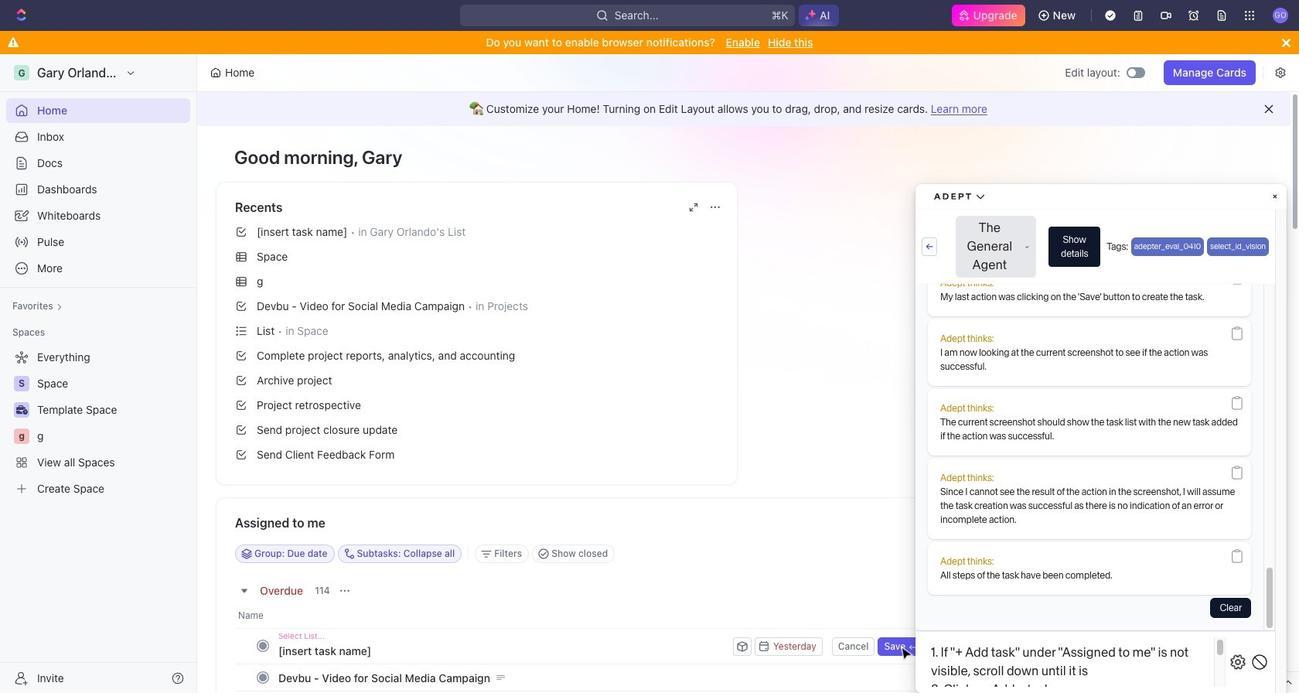 Task type: locate. For each thing, give the bounding box(es) containing it.
sidebar navigation
[[0, 54, 200, 693]]

Search tasks... text field
[[1037, 542, 1192, 565]]

alert
[[197, 92, 1291, 126]]

g, , element
[[14, 428, 29, 444]]

tree
[[6, 345, 190, 501]]



Task type: describe. For each thing, give the bounding box(es) containing it.
gary orlando's workspace, , element
[[14, 65, 29, 80]]

business time image
[[16, 405, 27, 415]]

Task name or type '/' for commands text field
[[278, 638, 730, 663]]

space, , element
[[14, 376, 29, 391]]

tree inside sidebar navigation
[[6, 345, 190, 501]]



Task type: vqa. For each thing, say whether or not it's contained in the screenshot.
Folders,
no



